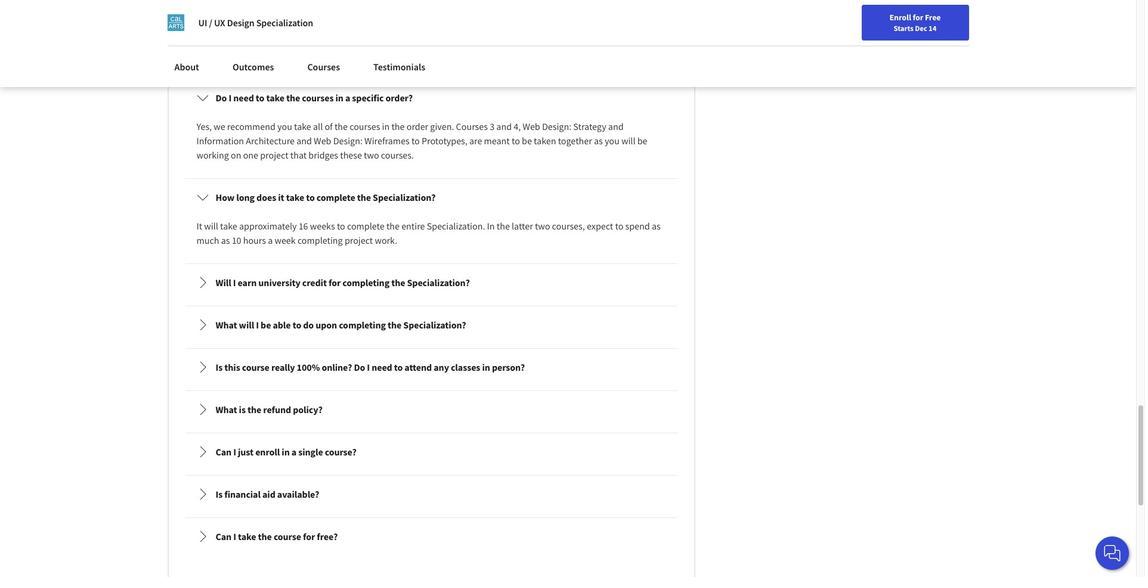 Task type: locate. For each thing, give the bounding box(es) containing it.
in right classes on the bottom left of the page
[[482, 362, 490, 374]]

0 horizontal spatial courses
[[214, 7, 244, 18]]

are inside the courses in this specialization are taught from a graphic design perspective, so it's ideal to have some ability in visual form-making or visual communication. fundamentals of graphic design, the first course in the graphic design specialization, also offered by calarts on coursera, would be an excellent course to take in combination with or as a prerequisite to this specialization.
[[330, 7, 343, 18]]

1 vertical spatial of
[[325, 121, 333, 132]]

project down architecture
[[260, 149, 289, 161]]

complete inside it will take approximately 16 weeks to complete the entire specialization. in the latter two courses, expect to spend as much as 10 hours a week completing project work.
[[347, 220, 385, 232]]

1 vertical spatial project
[[345, 234, 373, 246]]

completing inside dropdown button
[[339, 319, 386, 331]]

are left meant
[[470, 135, 482, 147]]

14
[[929, 23, 937, 33]]

will inside dropdown button
[[239, 319, 254, 331]]

a right from in the left top of the page
[[394, 7, 399, 18]]

completing down work.
[[343, 277, 390, 289]]

do inside dropdown button
[[216, 92, 227, 104]]

visual down the
[[197, 21, 220, 33]]

two inside it will take approximately 16 weeks to complete the entire specialization. in the latter two courses, expect to spend as much as 10 hours a week completing project work.
[[535, 220, 550, 232]]

how
[[216, 192, 235, 203]]

of inside the courses in this specialization are taught from a graphic design perspective, so it's ideal to have some ability in visual form-making or visual communication. fundamentals of graphic design, the first course in the graphic design specialization, also offered by calarts on coursera, would be an excellent course to take in combination with or as a prerequisite to this specialization.
[[437, 21, 445, 33]]

2 is from the top
[[216, 489, 223, 501]]

to left spend
[[616, 220, 624, 232]]

1 horizontal spatial do
[[354, 362, 365, 374]]

the
[[197, 7, 212, 18]]

0 horizontal spatial design
[[227, 17, 255, 29]]

take down financial at left
[[238, 531, 256, 543]]

will
[[622, 135, 636, 147], [204, 220, 218, 232], [239, 319, 254, 331]]

person?
[[492, 362, 525, 374]]

do right online?
[[354, 362, 365, 374]]

can inside dropdown button
[[216, 446, 232, 458]]

0 horizontal spatial you
[[278, 121, 292, 132]]

to left have
[[558, 7, 566, 18]]

completing right "upon"
[[339, 319, 386, 331]]

1 vertical spatial need
[[372, 362, 392, 374]]

will i earn university credit for completing the specialization?
[[216, 277, 470, 289]]

this down the also
[[257, 49, 272, 61]]

the right is
[[248, 404, 262, 416]]

to right it
[[306, 192, 315, 203]]

list
[[183, 0, 680, 558]]

on inside the courses in this specialization are taught from a graphic design perspective, so it's ideal to have some ability in visual form-making or visual communication. fundamentals of graphic design, the first course in the graphic design specialization, also offered by calarts on coursera, would be an excellent course to take in combination with or as a prerequisite to this specialization.
[[348, 35, 358, 47]]

you down strategy
[[605, 135, 620, 147]]

1 vertical spatial for
[[329, 277, 341, 289]]

list containing the courses in this specialization are taught from a graphic design perspective, so it's ideal to have some ability in visual form-making or visual communication. fundamentals of graphic design, the first course in the graphic design specialization, also offered by calarts on coursera, would be an excellent course to take in combination with or as a prerequisite to this specialization.
[[183, 0, 680, 558]]

1 vertical spatial what
[[216, 404, 237, 416]]

together
[[558, 135, 592, 147]]

how long does it take to complete the specialization? button
[[187, 181, 676, 214]]

0 horizontal spatial design:
[[333, 135, 363, 147]]

you
[[278, 121, 292, 132], [605, 135, 620, 147]]

2 visual from the left
[[286, 21, 309, 33]]

courses
[[308, 61, 340, 73], [456, 121, 488, 132]]

completing down weeks
[[298, 234, 343, 246]]

1 horizontal spatial you
[[605, 135, 620, 147]]

taken
[[534, 135, 556, 147]]

1 vertical spatial two
[[535, 220, 550, 232]]

0 vertical spatial do
[[216, 92, 227, 104]]

0 horizontal spatial are
[[330, 7, 343, 18]]

do i need to take the courses in a specific order? button
[[187, 81, 676, 115]]

i for will i earn university credit for completing the specialization?
[[233, 277, 236, 289]]

1 horizontal spatial of
[[437, 21, 445, 33]]

a down the "approximately"
[[268, 234, 273, 246]]

in up making
[[246, 7, 254, 18]]

1 horizontal spatial design
[[630, 21, 657, 33]]

can for can i just enroll in a single course?
[[216, 446, 232, 458]]

for inside "dropdown button"
[[303, 531, 315, 543]]

complete up weeks
[[317, 192, 355, 203]]

prototypes,
[[422, 135, 468, 147]]

in inside dropdown button
[[482, 362, 490, 374]]

0 horizontal spatial need
[[233, 92, 254, 104]]

how long does it take to complete the specialization?
[[216, 192, 436, 203]]

1 horizontal spatial specialization.
[[427, 220, 485, 232]]

for up dec at the top of page
[[913, 12, 924, 23]]

project inside yes, we recommend you take all of the courses in the order given. courses 3 and 4, web design: strategy and information architecture and web design: wireframes to prototypes, are meant to be taken together as you will be working on one project that bridges these two courses.
[[260, 149, 289, 161]]

on down the communication.
[[348, 35, 358, 47]]

university
[[259, 277, 301, 289]]

will for it will take approximately 16 weeks to complete the entire specialization. in the latter two courses, expect to spend as much as 10 hours a week completing project work.
[[204, 220, 218, 232]]

of
[[437, 21, 445, 33], [325, 121, 333, 132]]

None search field
[[170, 7, 457, 31]]

2 what from the top
[[216, 404, 237, 416]]

1 vertical spatial on
[[231, 149, 241, 161]]

design down ability
[[630, 21, 657, 33]]

is inside "dropdown button"
[[216, 489, 223, 501]]

2 can from the top
[[216, 531, 232, 543]]

i for do i need to take the courses in a specific order?
[[229, 92, 232, 104]]

1 vertical spatial can
[[216, 531, 232, 543]]

visual up offered
[[286, 21, 309, 33]]

0 horizontal spatial specialization.
[[274, 49, 332, 61]]

as
[[638, 35, 647, 47], [594, 135, 603, 147], [652, 220, 661, 232], [221, 234, 230, 246]]

by
[[306, 35, 315, 47]]

a left single
[[292, 446, 297, 458]]

i inside what will i be able to do upon completing the specialization? dropdown button
[[256, 319, 259, 331]]

fundamentals
[[378, 21, 436, 33]]

i inside can i just enroll in a single course? dropdown button
[[233, 446, 236, 458]]

1 horizontal spatial courses
[[302, 92, 334, 104]]

1 vertical spatial courses
[[302, 92, 334, 104]]

0 vertical spatial or
[[276, 21, 284, 33]]

two right "latter"
[[535, 220, 550, 232]]

design: up these
[[333, 135, 363, 147]]

starts
[[894, 23, 914, 33]]

1 vertical spatial specialization.
[[427, 220, 485, 232]]

what inside the "what is the refund policy?" dropdown button
[[216, 404, 237, 416]]

specialization? down will i earn university credit for completing the specialization? 'dropdown button'
[[404, 319, 466, 331]]

need left attend
[[372, 362, 392, 374]]

i inside do i need to take the courses in a specific order? dropdown button
[[229, 92, 232, 104]]

to left attend
[[394, 362, 403, 374]]

1 can from the top
[[216, 446, 232, 458]]

the up combination
[[582, 21, 595, 33]]

or
[[276, 21, 284, 33], [628, 35, 636, 47]]

need
[[233, 92, 254, 104], [372, 362, 392, 374]]

find your new career
[[806, 14, 880, 24]]

2 horizontal spatial courses
[[350, 121, 380, 132]]

specialization. down by
[[274, 49, 332, 61]]

this up is
[[225, 362, 240, 374]]

do up we
[[216, 92, 227, 104]]

is
[[239, 404, 246, 416]]

course left free?
[[274, 531, 301, 543]]

the courses in this specialization are taught from a graphic design perspective, so it's ideal to have some ability in visual form-making or visual communication. fundamentals of graphic design, the first course in the graphic design specialization, also offered by calarts on coursera, would be an excellent course to take in combination with or as a prerequisite to this specialization.
[[197, 7, 659, 61]]

able
[[273, 319, 291, 331]]

courses up the form-
[[214, 7, 244, 18]]

for
[[913, 12, 924, 23], [329, 277, 341, 289], [303, 531, 315, 543]]

1 vertical spatial completing
[[343, 277, 390, 289]]

what inside what will i be able to do upon completing the specialization? dropdown button
[[216, 319, 237, 331]]

1 horizontal spatial courses
[[456, 121, 488, 132]]

1 horizontal spatial graphic
[[597, 21, 628, 33]]

0 horizontal spatial on
[[231, 149, 241, 161]]

much
[[197, 234, 219, 246]]

have
[[568, 7, 587, 18]]

1 vertical spatial you
[[605, 135, 620, 147]]

order?
[[386, 92, 413, 104]]

0 vertical spatial specialization?
[[373, 192, 436, 203]]

course
[[544, 21, 570, 33], [488, 35, 515, 47], [242, 362, 270, 374], [274, 531, 301, 543]]

will right together
[[622, 135, 636, 147]]

specialization,
[[197, 35, 255, 47]]

0 vertical spatial project
[[260, 149, 289, 161]]

courses left 3
[[456, 121, 488, 132]]

a
[[394, 7, 399, 18], [649, 35, 653, 47], [345, 92, 350, 104], [268, 234, 273, 246], [292, 446, 297, 458]]

specialization up offered
[[256, 17, 313, 29]]

need up recommend
[[233, 92, 254, 104]]

2 vertical spatial specialization?
[[404, 319, 466, 331]]

completing inside it will take approximately 16 weeks to complete the entire specialization. in the latter two courses, expect to spend as much as 10 hours a week completing project work.
[[298, 234, 343, 246]]

0 vertical spatial completing
[[298, 234, 343, 246]]

you up architecture
[[278, 121, 292, 132]]

graphic up with
[[597, 21, 628, 33]]

0 horizontal spatial or
[[276, 21, 284, 33]]

does
[[257, 192, 276, 203]]

0 vertical spatial will
[[622, 135, 636, 147]]

take inside yes, we recommend you take all of the courses in the order given. courses 3 and 4, web design: strategy and information architecture and web design: wireframes to prototypes, are meant to be taken together as you will be working on one project that bridges these two courses.
[[294, 121, 311, 132]]

with
[[608, 35, 626, 47]]

or right with
[[628, 35, 636, 47]]

outcomes link
[[226, 54, 281, 80]]

design: up taken
[[542, 121, 572, 132]]

what down will
[[216, 319, 237, 331]]

i right will
[[233, 277, 236, 289]]

1 horizontal spatial for
[[329, 277, 341, 289]]

i up recommend
[[229, 92, 232, 104]]

0 horizontal spatial visual
[[197, 21, 220, 33]]

course left 'really'
[[242, 362, 270, 374]]

bridges
[[309, 149, 338, 161]]

web up 'bridges'
[[314, 135, 331, 147]]

communication.
[[311, 21, 376, 33]]

be
[[427, 35, 437, 47], [522, 135, 532, 147], [638, 135, 648, 147], [261, 319, 271, 331]]

courses inside yes, we recommend you take all of the courses in the order given. courses 3 and 4, web design: strategy and information architecture and web design: wireframes to prototypes, are meant to be taken together as you will be working on one project that bridges these two courses.
[[456, 121, 488, 132]]

0 vertical spatial for
[[913, 12, 924, 23]]

0 horizontal spatial for
[[303, 531, 315, 543]]

0 horizontal spatial do
[[216, 92, 227, 104]]

are up the communication.
[[330, 7, 343, 18]]

web
[[523, 121, 541, 132], [314, 135, 331, 147]]

i inside can i take the course for free? "dropdown button"
[[233, 531, 236, 543]]

and up that
[[297, 135, 312, 147]]

course down ideal
[[544, 21, 570, 33]]

it
[[278, 192, 284, 203]]

2 vertical spatial courses
[[350, 121, 380, 132]]

specialization? up entire
[[373, 192, 436, 203]]

taught
[[345, 7, 371, 18]]

1 horizontal spatial visual
[[286, 21, 309, 33]]

specialization?
[[373, 192, 436, 203], [407, 277, 470, 289], [404, 319, 466, 331]]

100%
[[297, 362, 320, 374]]

course down design,
[[488, 35, 515, 47]]

1 horizontal spatial two
[[535, 220, 550, 232]]

1 horizontal spatial on
[[348, 35, 358, 47]]

what is the refund policy? button
[[187, 393, 676, 427]]

1 vertical spatial will
[[204, 220, 218, 232]]

0 vertical spatial this
[[256, 7, 270, 18]]

0 vertical spatial is
[[216, 362, 223, 374]]

can down financial at left
[[216, 531, 232, 543]]

0 vertical spatial web
[[523, 121, 541, 132]]

financial
[[225, 489, 261, 501]]

can inside "dropdown button"
[[216, 531, 232, 543]]

specialization. left "in"
[[427, 220, 485, 232]]

1 vertical spatial specialization?
[[407, 277, 470, 289]]

in up wireframes
[[382, 121, 390, 132]]

i left just
[[233, 446, 236, 458]]

so
[[511, 7, 521, 18]]

find
[[806, 14, 821, 24]]

in right enroll
[[282, 446, 290, 458]]

can for can i take the course for free?
[[216, 531, 232, 543]]

for inside the enroll for free starts dec 14
[[913, 12, 924, 23]]

1 horizontal spatial project
[[345, 234, 373, 246]]

of up an
[[437, 21, 445, 33]]

specialization up by
[[272, 7, 328, 18]]

0 vertical spatial on
[[348, 35, 358, 47]]

and right 3
[[497, 121, 512, 132]]

courses down calarts
[[308, 61, 340, 73]]

2 vertical spatial this
[[225, 362, 240, 374]]

ideal
[[536, 7, 556, 18]]

2 horizontal spatial for
[[913, 12, 924, 23]]

for inside 'dropdown button'
[[329, 277, 341, 289]]

ui
[[198, 17, 207, 29]]

on
[[348, 35, 358, 47], [231, 149, 241, 161]]

1 vertical spatial are
[[470, 135, 482, 147]]

can i take the course for free? button
[[187, 520, 676, 554]]

available?
[[277, 489, 319, 501]]

free
[[926, 12, 941, 23]]

i left able
[[256, 319, 259, 331]]

course inside "dropdown button"
[[274, 531, 301, 543]]

0 horizontal spatial of
[[325, 121, 333, 132]]

is inside dropdown button
[[216, 362, 223, 374]]

classes
[[451, 362, 481, 374]]

2 graphic from the left
[[597, 21, 628, 33]]

specialization for design
[[256, 17, 313, 29]]

as down strategy
[[594, 135, 603, 147]]

do inside dropdown button
[[354, 362, 365, 374]]

1 horizontal spatial are
[[470, 135, 482, 147]]

1 what from the top
[[216, 319, 237, 331]]

courses inside the courses in this specialization are taught from a graphic design perspective, so it's ideal to have some ability in visual form-making or visual communication. fundamentals of graphic design, the first course in the graphic design specialization, also offered by calarts on coursera, would be an excellent course to take in combination with or as a prerequisite to this specialization.
[[214, 7, 244, 18]]

upon
[[316, 319, 337, 331]]

coursera,
[[360, 35, 398, 47]]

will
[[216, 277, 231, 289]]

0 vertical spatial can
[[216, 446, 232, 458]]

spend
[[626, 220, 650, 232]]

0 vertical spatial two
[[364, 149, 379, 161]]

1 vertical spatial or
[[628, 35, 636, 47]]

specialization? inside 'dropdown button'
[[407, 277, 470, 289]]

take
[[527, 35, 544, 47], [266, 92, 285, 104], [294, 121, 311, 132], [286, 192, 304, 203], [220, 220, 237, 232], [238, 531, 256, 543]]

and
[[497, 121, 512, 132], [609, 121, 624, 132], [297, 135, 312, 147]]

to right weeks
[[337, 220, 345, 232]]

graphic up excellent at the top
[[447, 21, 478, 33]]

take inside "dropdown button"
[[238, 531, 256, 543]]

perspective,
[[461, 7, 509, 18]]

credit
[[302, 277, 327, 289]]

of right all
[[325, 121, 333, 132]]

0 horizontal spatial courses
[[308, 61, 340, 73]]

specialization? for how long does it take to complete the specialization?
[[373, 192, 436, 203]]

two right these
[[364, 149, 379, 161]]

design right the ux
[[227, 17, 255, 29]]

as right with
[[638, 35, 647, 47]]

specialization.
[[274, 49, 332, 61], [427, 220, 485, 232]]

0 vertical spatial are
[[330, 7, 343, 18]]

project left work.
[[345, 234, 373, 246]]

2 vertical spatial will
[[239, 319, 254, 331]]

do i need to take the courses in a specific order?
[[216, 92, 413, 104]]

0 horizontal spatial will
[[204, 220, 218, 232]]

0 vertical spatial courses
[[214, 7, 244, 18]]

this inside dropdown button
[[225, 362, 240, 374]]

2 vertical spatial completing
[[339, 319, 386, 331]]

0 horizontal spatial web
[[314, 135, 331, 147]]

0 vertical spatial need
[[233, 92, 254, 104]]

for right credit
[[329, 277, 341, 289]]

1 horizontal spatial design:
[[542, 121, 572, 132]]

and right strategy
[[609, 121, 624, 132]]

1 vertical spatial courses
[[456, 121, 488, 132]]

for for can i take the course for free?
[[303, 531, 315, 543]]

2 horizontal spatial and
[[609, 121, 624, 132]]

will right it
[[204, 220, 218, 232]]

1 vertical spatial is
[[216, 489, 223, 501]]

i inside will i earn university credit for completing the specialization? 'dropdown button'
[[233, 277, 236, 289]]

specialization for this
[[272, 7, 328, 18]]

complete up work.
[[347, 220, 385, 232]]

0 horizontal spatial project
[[260, 149, 289, 161]]

on left 'one'
[[231, 149, 241, 161]]

i right online?
[[367, 362, 370, 374]]

aid
[[263, 489, 276, 501]]

to down 4,
[[512, 135, 520, 147]]

0 vertical spatial complete
[[317, 192, 355, 203]]

0 vertical spatial of
[[437, 21, 445, 33]]

be inside dropdown button
[[261, 319, 271, 331]]

1 vertical spatial do
[[354, 362, 365, 374]]

specialization inside the courses in this specialization are taught from a graphic design perspective, so it's ideal to have some ability in visual form-making or visual communication. fundamentals of graphic design, the first course in the graphic design specialization, also offered by calarts on coursera, would be an excellent course to take in combination with or as a prerequisite to this specialization.
[[272, 7, 328, 18]]

0 horizontal spatial two
[[364, 149, 379, 161]]

the down so
[[512, 21, 525, 33]]

1 vertical spatial complete
[[347, 220, 385, 232]]

will left able
[[239, 319, 254, 331]]

will inside it will take approximately 16 weeks to complete the entire specialization. in the latter two courses, expect to spend as much as 10 hours a week completing project work.
[[204, 220, 218, 232]]

2 horizontal spatial will
[[622, 135, 636, 147]]

0 horizontal spatial graphic
[[447, 21, 478, 33]]

take right it
[[286, 192, 304, 203]]

project
[[260, 149, 289, 161], [345, 234, 373, 246]]

visual
[[197, 21, 220, 33], [286, 21, 309, 33]]

is financial aid available? button
[[187, 478, 676, 511]]

1 horizontal spatial need
[[372, 362, 392, 374]]

1 is from the top
[[216, 362, 223, 374]]

1 horizontal spatial will
[[239, 319, 254, 331]]

what left is
[[216, 404, 237, 416]]

take left all
[[294, 121, 311, 132]]

0 vertical spatial what
[[216, 319, 237, 331]]

the right all
[[335, 121, 348, 132]]

2 vertical spatial for
[[303, 531, 315, 543]]

0 vertical spatial specialization.
[[274, 49, 332, 61]]

1 vertical spatial web
[[314, 135, 331, 147]]

i
[[229, 92, 232, 104], [233, 277, 236, 289], [256, 319, 259, 331], [367, 362, 370, 374], [233, 446, 236, 458], [233, 531, 236, 543]]

take up 10
[[220, 220, 237, 232]]

is financial aid available?
[[216, 489, 319, 501]]



Task type: describe. For each thing, give the bounding box(es) containing it.
work.
[[375, 234, 398, 246]]

long
[[236, 192, 255, 203]]

meant
[[484, 135, 510, 147]]

free?
[[317, 531, 338, 543]]

about
[[175, 61, 199, 73]]

week
[[275, 234, 296, 246]]

refund
[[263, 404, 291, 416]]

take inside it will take approximately 16 weeks to complete the entire specialization. in the latter two courses, expect to spend as much as 10 hours a week completing project work.
[[220, 220, 237, 232]]

need inside dropdown button
[[372, 362, 392, 374]]

on inside yes, we recommend you take all of the courses in the order given. courses 3 and 4, web design: strategy and information architecture and web design: wireframes to prototypes, are meant to be taken together as you will be working on one project that bridges these two courses.
[[231, 149, 241, 161]]

as inside yes, we recommend you take all of the courses in the order given. courses 3 and 4, web design: strategy and information architecture and web design: wireframes to prototypes, are meant to be taken together as you will be working on one project that bridges these two courses.
[[594, 135, 603, 147]]

project inside it will take approximately 16 weeks to complete the entire specialization. in the latter two courses, expect to spend as much as 10 hours a week completing project work.
[[345, 234, 373, 246]]

testimonials link
[[366, 54, 433, 80]]

as left 10
[[221, 234, 230, 246]]

to down specialization,
[[247, 49, 255, 61]]

career
[[857, 14, 880, 24]]

as inside the courses in this specialization are taught from a graphic design perspective, so it's ideal to have some ability in visual form-making or visual communication. fundamentals of graphic design, the first course in the graphic design specialization, also offered by calarts on coursera, would be an excellent course to take in combination with or as a prerequisite to this specialization.
[[638, 35, 647, 47]]

/
[[209, 17, 212, 29]]

excellent
[[451, 35, 486, 47]]

to down order
[[412, 135, 420, 147]]

1 horizontal spatial or
[[628, 35, 636, 47]]

specialization? for will i earn university credit for completing the specialization?
[[407, 277, 470, 289]]

need inside dropdown button
[[233, 92, 254, 104]]

what for what is the refund policy?
[[216, 404, 237, 416]]

the down these
[[357, 192, 371, 203]]

can i just enroll in a single course?
[[216, 446, 357, 458]]

completing inside 'dropdown button'
[[343, 277, 390, 289]]

the inside 'dropdown button'
[[392, 277, 405, 289]]

is this course really 100% online? do i need to attend any classes in person?
[[216, 362, 525, 374]]

that
[[290, 149, 307, 161]]

calarts
[[317, 35, 346, 47]]

given.
[[430, 121, 454, 132]]

specialization. inside it will take approximately 16 weeks to complete the entire specialization. in the latter two courses, expect to spend as much as 10 hours a week completing project work.
[[427, 220, 485, 232]]

take inside the courses in this specialization are taught from a graphic design perspective, so it's ideal to have some ability in visual form-making or visual communication. fundamentals of graphic design, the first course in the graphic design specialization, also offered by calarts on coursera, would be an excellent course to take in combination with or as a prerequisite to this specialization.
[[527, 35, 544, 47]]

3
[[490, 121, 495, 132]]

the up work.
[[387, 220, 400, 232]]

are inside yes, we recommend you take all of the courses in the order given. courses 3 and 4, web design: strategy and information architecture and web design: wireframes to prototypes, are meant to be taken together as you will be working on one project that bridges these two courses.
[[470, 135, 482, 147]]

english button
[[886, 0, 958, 39]]

your
[[823, 14, 839, 24]]

to down so
[[517, 35, 525, 47]]

english
[[908, 13, 937, 25]]

these
[[340, 149, 362, 161]]

what will i be able to do upon completing the specialization? button
[[187, 308, 676, 342]]

the up wireframes
[[392, 121, 405, 132]]

1 vertical spatial this
[[257, 49, 272, 61]]

combination
[[555, 35, 606, 47]]

in
[[487, 220, 495, 232]]

course inside dropdown button
[[242, 362, 270, 374]]

ui / ux design specialization
[[198, 17, 313, 29]]

prerequisite
[[197, 49, 245, 61]]

10
[[232, 234, 241, 246]]

0 vertical spatial courses
[[308, 61, 340, 73]]

specialization. inside the courses in this specialization are taught from a graphic design perspective, so it's ideal to have some ability in visual form-making or visual communication. fundamentals of graphic design, the first course in the graphic design specialization, also offered by calarts on coursera, would be an excellent course to take in combination with or as a prerequisite to this specialization.
[[274, 49, 332, 61]]

it's
[[522, 7, 534, 18]]

architecture
[[246, 135, 295, 147]]

1 visual from the left
[[197, 21, 220, 33]]

to left do
[[293, 319, 301, 331]]

what will i be able to do upon completing the specialization?
[[216, 319, 466, 331]]

is for is financial aid available?
[[216, 489, 223, 501]]

1 horizontal spatial web
[[523, 121, 541, 132]]

california institute of the arts image
[[167, 14, 184, 31]]

a right with
[[649, 35, 653, 47]]

outcomes
[[233, 61, 274, 73]]

specific
[[352, 92, 384, 104]]

i for can i just enroll in a single course?
[[233, 446, 236, 458]]

to inside dropdown button
[[394, 362, 403, 374]]

4,
[[514, 121, 521, 132]]

strategy
[[574, 121, 607, 132]]

find your new career link
[[800, 12, 886, 27]]

some
[[589, 7, 611, 18]]

ux
[[214, 17, 225, 29]]

courses link
[[300, 54, 347, 80]]

is this course really 100% online? do i need to attend any classes in person? button
[[187, 351, 676, 384]]

0 vertical spatial you
[[278, 121, 292, 132]]

0 horizontal spatial and
[[297, 135, 312, 147]]

testimonials
[[374, 61, 426, 73]]

dec
[[916, 23, 928, 33]]

courses.
[[381, 149, 414, 161]]

a inside it will take approximately 16 weeks to complete the entire specialization. in the latter two courses, expect to spend as much as 10 hours a week completing project work.
[[268, 234, 273, 246]]

graphic
[[401, 7, 431, 18]]

form-
[[222, 21, 244, 33]]

take up recommend
[[266, 92, 285, 104]]

1 graphic from the left
[[447, 21, 478, 33]]

the up "is this course really 100% online? do i need to attend any classes in person?"
[[388, 319, 402, 331]]

do
[[303, 319, 314, 331]]

in inside yes, we recommend you take all of the courses in the order given. courses 3 and 4, web design: strategy and information architecture and web design: wireframes to prototypes, are meant to be taken together as you will be working on one project that bridges these two courses.
[[382, 121, 390, 132]]

in down ideal
[[546, 35, 553, 47]]

1 horizontal spatial and
[[497, 121, 512, 132]]

in down have
[[572, 21, 580, 33]]

of inside yes, we recommend you take all of the courses in the order given. courses 3 and 4, web design: strategy and information architecture and web design: wireframes to prototypes, are meant to be taken together as you will be working on one project that bridges these two courses.
[[325, 121, 333, 132]]

yes, we recommend you take all of the courses in the order given. courses 3 and 4, web design: strategy and information architecture and web design: wireframes to prototypes, are meant to be taken together as you will be working on one project that bridges these two courses.
[[197, 121, 650, 161]]

approximately
[[239, 220, 297, 232]]

16
[[299, 220, 308, 232]]

complete inside dropdown button
[[317, 192, 355, 203]]

it
[[197, 220, 202, 232]]

design inside the courses in this specialization are taught from a graphic design perspective, so it's ideal to have some ability in visual form-making or visual communication. fundamentals of graphic design, the first course in the graphic design specialization, also offered by calarts on coursera, would be an excellent course to take in combination with or as a prerequisite to this specialization.
[[630, 21, 657, 33]]

be inside the courses in this specialization are taught from a graphic design perspective, so it's ideal to have some ability in visual form-making or visual communication. fundamentals of graphic design, the first course in the graphic design specialization, also offered by calarts on coursera, would be an excellent course to take in combination with or as a prerequisite to this specialization.
[[427, 35, 437, 47]]

recommend
[[227, 121, 276, 132]]

enroll
[[256, 446, 280, 458]]

i inside "is this course really 100% online? do i need to attend any classes in person?" dropdown button
[[367, 362, 370, 374]]

i for can i take the course for free?
[[233, 531, 236, 543]]

wireframes
[[365, 135, 410, 147]]

we
[[214, 121, 225, 132]]

courses,
[[552, 220, 585, 232]]

the inside "dropdown button"
[[258, 531, 272, 543]]

order
[[407, 121, 429, 132]]

1 vertical spatial design:
[[333, 135, 363, 147]]

for for will i earn university credit for completing the specialization?
[[329, 277, 341, 289]]

hours
[[243, 234, 266, 246]]

design
[[432, 7, 459, 18]]

entire
[[402, 220, 425, 232]]

can i take the course for free?
[[216, 531, 338, 543]]

what for what will i be able to do upon completing the specialization?
[[216, 319, 237, 331]]

courses inside yes, we recommend you take all of the courses in the order given. courses 3 and 4, web design: strategy and information architecture and web design: wireframes to prototypes, are meant to be taken together as you will be working on one project that bridges these two courses.
[[350, 121, 380, 132]]

0 vertical spatial design:
[[542, 121, 572, 132]]

any
[[434, 362, 449, 374]]

from
[[373, 7, 392, 18]]

a left specific
[[345, 92, 350, 104]]

in left specific
[[336, 92, 344, 104]]

design,
[[480, 21, 510, 33]]

attend
[[405, 362, 432, 374]]

offered
[[275, 35, 304, 47]]

to up recommend
[[256, 92, 265, 104]]

will for what will i be able to do upon completing the specialization?
[[239, 319, 254, 331]]

chat with us image
[[1103, 544, 1123, 563]]

the up architecture
[[286, 92, 300, 104]]

about link
[[167, 54, 206, 80]]

yes,
[[197, 121, 212, 132]]

would
[[400, 35, 425, 47]]

in right ability
[[639, 7, 647, 18]]

is for is this course really 100% online? do i need to attend any classes in person?
[[216, 362, 223, 374]]

expect
[[587, 220, 614, 232]]

making
[[244, 21, 274, 33]]

new
[[840, 14, 856, 24]]

two inside yes, we recommend you take all of the courses in the order given. courses 3 and 4, web design: strategy and information architecture and web design: wireframes to prototypes, are meant to be taken together as you will be working on one project that bridges these two courses.
[[364, 149, 379, 161]]

will inside yes, we recommend you take all of the courses in the order given. courses 3 and 4, web design: strategy and information architecture and web design: wireframes to prototypes, are meant to be taken together as you will be working on one project that bridges these two courses.
[[622, 135, 636, 147]]

an
[[439, 35, 449, 47]]

will i earn university credit for completing the specialization? button
[[187, 266, 676, 300]]

as right spend
[[652, 220, 661, 232]]

one
[[243, 149, 258, 161]]

courses inside dropdown button
[[302, 92, 334, 104]]

the right "in"
[[497, 220, 510, 232]]

working
[[197, 149, 229, 161]]

course?
[[325, 446, 357, 458]]



Task type: vqa. For each thing, say whether or not it's contained in the screenshot.
types to the left
no



